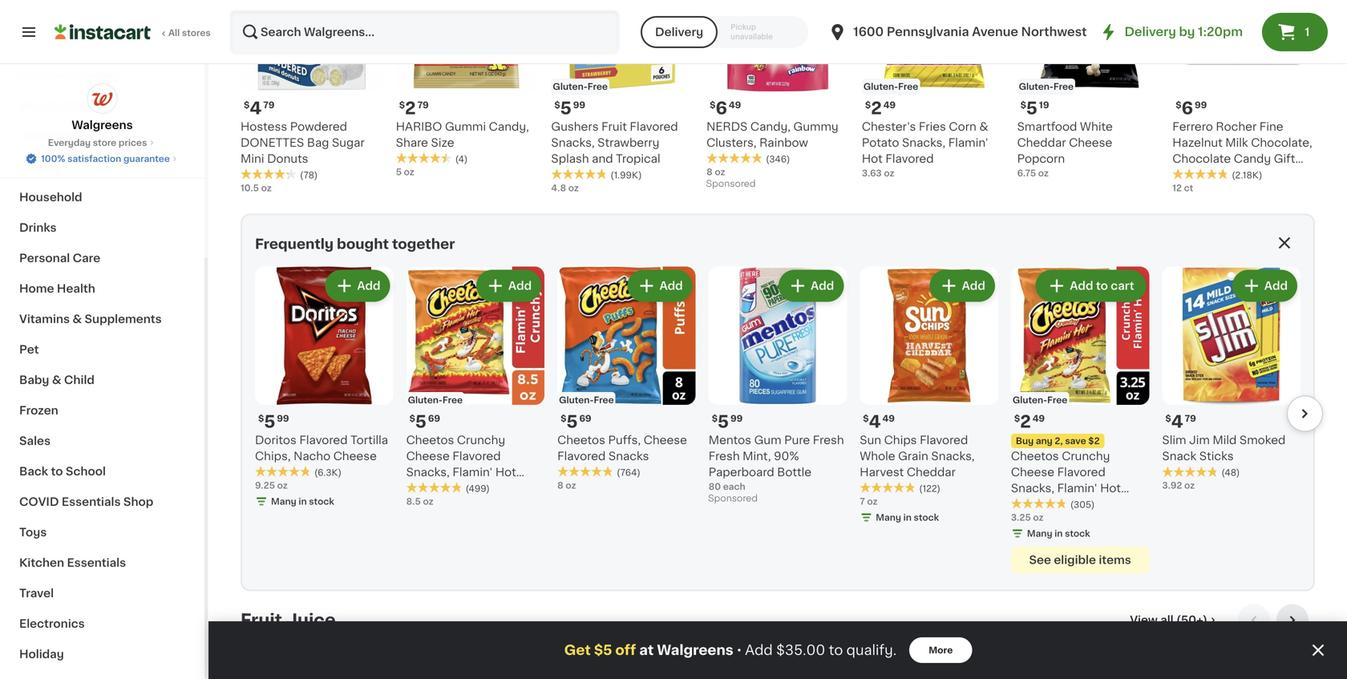 Task type: vqa. For each thing, say whether or not it's contained in the screenshot.
Wegmans...
no



Task type: describe. For each thing, give the bounding box(es) containing it.
5 for cheetos crunchy cheese flavored snacks, flamin' hot flavored
[[415, 414, 427, 430]]

$ for sun chips flavored whole grain snacks, harvest cheddar
[[863, 414, 869, 423]]

snacks, up 8.5 oz
[[406, 467, 450, 478]]

delivery for delivery
[[655, 26, 704, 38]]

chester's fries corn & potato snacks, flamin' hot flavored 3.63 oz
[[862, 121, 989, 178]]

8 for 5
[[558, 481, 564, 490]]

all stores
[[168, 28, 211, 37]]

add inside treatment tracker modal dialog
[[745, 644, 773, 657]]

$ for cheetos crunchy cheese flavored snacks, flamin' hot flavored
[[410, 414, 415, 423]]

harvest
[[860, 467, 904, 478]]

fruit inside gushers fruit flavored snacks, strawberry splash and tropical
[[602, 121, 627, 132]]

cheetos puffs, cheese flavored snacks
[[558, 435, 687, 462]]

oz inside smartfood white cheddar cheese popcorn 6.75 oz
[[1039, 169, 1049, 178]]

hazelnut
[[1173, 137, 1223, 148]]

essentials for kitchen
[[67, 558, 126, 569]]

cheese for (499)
[[406, 451, 450, 462]]

$ for nerds candy, gummy clusters, rainbow
[[710, 101, 716, 109]]

flavored inside sun chips flavored whole grain snacks, harvest cheddar
[[920, 435, 968, 446]]

5 for cheetos puffs, cheese flavored snacks
[[567, 414, 578, 430]]

ferrero
[[1173, 121, 1214, 132]]

(2.18k)
[[1232, 171, 1263, 180]]

doritos
[[255, 435, 297, 446]]

flamin' for 5
[[453, 467, 493, 478]]

walgreens inside treatment tracker modal dialog
[[657, 644, 734, 657]]

off
[[616, 644, 636, 657]]

many for 5
[[271, 497, 297, 506]]

(305)
[[1071, 501, 1095, 509]]

(50+)
[[1177, 615, 1208, 626]]

all
[[168, 28, 180, 37]]

store
[[93, 138, 116, 147]]

paperboard
[[709, 467, 775, 478]]

6 add button from the left
[[1083, 272, 1145, 300]]

first aid & safety link
[[10, 60, 195, 91]]

everyday store prices
[[48, 138, 147, 147]]

4 for hostess
[[250, 100, 262, 117]]

99 up mentos
[[731, 414, 743, 423]]

flavored inside 'chester's fries corn & potato snacks, flamin' hot flavored 3.63 oz'
[[886, 153, 934, 164]]

everyday
[[48, 138, 91, 147]]

2 horizontal spatial stock
[[1065, 529, 1091, 538]]

guarantee
[[123, 154, 170, 163]]

product group containing 2
[[1011, 267, 1150, 574]]

& inside 'chester's fries corn & potato snacks, flamin' hot flavored 3.63 oz'
[[980, 121, 989, 132]]

home health
[[19, 283, 95, 294]]

frequently bought together
[[255, 237, 455, 251]]

1600
[[854, 26, 884, 38]]

tropical
[[616, 153, 661, 164]]

milk
[[1226, 137, 1249, 148]]

in for 4
[[904, 513, 912, 522]]

add for the add button corresponding to slim jim mild smoked snack sticks
[[1265, 280, 1288, 292]]

everyday store prices link
[[48, 136, 157, 149]]

all
[[1161, 615, 1174, 626]]

toys
[[19, 527, 47, 538]]

0 vertical spatial snacks
[[19, 100, 61, 112]]

79 for slim
[[1185, 414, 1197, 423]]

2 horizontal spatial in
[[1055, 529, 1063, 538]]

$ 5 99 for gushers
[[555, 100, 586, 117]]

add button for sun chips flavored whole grain snacks, harvest cheddar
[[932, 272, 994, 300]]

clusters,
[[707, 137, 757, 148]]

sales link
[[10, 426, 195, 456]]

drinks
[[19, 222, 57, 233]]

prices
[[119, 138, 147, 147]]

69 for crunchy
[[428, 414, 440, 423]]

2 for buy any 2, save $2
[[1021, 414, 1031, 430]]

bottle
[[778, 467, 812, 478]]

items
[[1099, 555, 1132, 566]]

$ 5 69 for cheetos puffs, cheese flavored snacks
[[561, 414, 592, 430]]

buy any 2, save $2
[[1016, 437, 1100, 446]]

food & pantry
[[19, 131, 102, 142]]

more
[[929, 646, 953, 655]]

7
[[860, 497, 865, 506]]

hot for buy any 2, save $2
[[1101, 483, 1121, 494]]

haribo gummi candy, share size
[[396, 121, 529, 148]]

4 for slim
[[1172, 414, 1184, 430]]

$ 2 49 for chester's fries corn & potato snacks, flamin' hot flavored
[[865, 100, 896, 117]]

(48)
[[1222, 469, 1240, 477]]

essentials for covid
[[62, 497, 121, 508]]

sponsored badge image for 6
[[707, 180, 755, 189]]

section containing 5
[[233, 214, 1324, 592]]

sponsored badge image for 5
[[709, 495, 757, 504]]

pure
[[785, 435, 810, 446]]

oz for (122)
[[867, 497, 878, 506]]

gift
[[1274, 153, 1296, 164]]

flamin' inside 'chester's fries corn & potato snacks, flamin' hot flavored 3.63 oz'
[[949, 137, 989, 148]]

100% satisfaction guarantee
[[41, 154, 170, 163]]

99 for ferrero
[[1195, 101, 1208, 109]]

79 for hostess
[[263, 101, 275, 109]]

candy inside ferrero rocher fine hazelnut milk chocolate, chocolate candy gift box
[[1234, 153, 1272, 164]]

10.5
[[241, 184, 259, 192]]

100% satisfaction guarantee button
[[25, 149, 180, 165]]

many in stock for 5
[[271, 497, 334, 506]]

$ for haribo gummi candy, share size
[[399, 101, 405, 109]]

item carousel region containing fruit juice
[[241, 604, 1316, 679]]

Search field
[[231, 11, 618, 53]]

rocher
[[1216, 121, 1257, 132]]

back to school link
[[10, 456, 195, 487]]

7 oz
[[860, 497, 878, 506]]

4 add button from the left
[[781, 272, 843, 300]]

& for supplements
[[73, 314, 82, 325]]

$ 4 79 for slim
[[1166, 414, 1197, 430]]

2 for haribo gummi candy, share size
[[405, 100, 416, 117]]

snacks, up 3.25 oz
[[1011, 483, 1055, 494]]

(346)
[[766, 155, 790, 164]]

snacks, inside gushers fruit flavored snacks, strawberry splash and tropical
[[551, 137, 595, 148]]

cheetos for 8 oz
[[558, 435, 606, 446]]

smoked
[[1240, 435, 1286, 446]]

each
[[723, 483, 746, 491]]

qualify.
[[847, 644, 897, 657]]

flavored inside cheetos puffs, cheese flavored snacks
[[558, 451, 606, 462]]

2 horizontal spatial $ 5 99
[[712, 414, 743, 430]]

79 for haribo
[[418, 101, 429, 109]]

frequently
[[255, 237, 334, 251]]

add button for cheetos crunchy cheese flavored snacks, flamin' hot flavored
[[478, 272, 540, 300]]

$ 2 49 for buy any 2, save $2
[[1015, 414, 1045, 430]]

hot inside 'chester's fries corn & potato snacks, flamin' hot flavored 3.63 oz'
[[862, 153, 883, 164]]

together
[[392, 237, 455, 251]]

sun chips flavored whole grain snacks, harvest cheddar
[[860, 435, 975, 478]]

oz for (78)
[[261, 184, 272, 192]]

6 for nerds
[[716, 100, 727, 117]]

crunchy for buy any 2, save $2
[[1062, 451, 1111, 462]]

fries
[[919, 121, 946, 132]]

donettes
[[241, 137, 304, 148]]

8.5
[[406, 497, 421, 506]]

buy
[[1016, 437, 1034, 446]]

$ 4 79 for hostess
[[244, 100, 275, 117]]

$ for buy any 2, save $2
[[1015, 414, 1021, 423]]

delivery button
[[641, 16, 718, 48]]

1 button
[[1263, 13, 1328, 51]]

chester's
[[862, 121, 916, 132]]

oz for (346)
[[715, 168, 726, 176]]

99 for doritos
[[277, 414, 289, 423]]

chocolate,
[[1252, 137, 1313, 148]]

0 horizontal spatial to
[[51, 466, 63, 477]]

cheese for (305)
[[1011, 467, 1055, 478]]

sun
[[860, 435, 882, 446]]

0 horizontal spatial walgreens
[[72, 120, 133, 131]]

school
[[66, 466, 106, 477]]

add for the add button corresponding to cheetos crunchy cheese flavored snacks, flamin' hot flavored
[[509, 280, 532, 292]]

vitamins & supplements link
[[10, 304, 195, 335]]

product group containing 6
[[707, 0, 849, 193]]

oz for (1.99k)
[[569, 184, 579, 192]]

smartfood white cheddar cheese popcorn 6.75 oz
[[1018, 121, 1113, 178]]

2 vertical spatial many in stock
[[1027, 529, 1091, 538]]

flavored inside doritos flavored tortilla chips, nacho cheese
[[299, 435, 348, 446]]

holiday link
[[10, 639, 195, 670]]

9.25 oz
[[255, 481, 288, 490]]

instacart logo image
[[55, 22, 151, 42]]

5 for doritos flavored tortilla chips, nacho cheese
[[264, 414, 275, 430]]

nerds candy, gummy clusters, rainbow
[[707, 121, 839, 148]]

3.25
[[1011, 513, 1031, 522]]

$ for smartfood white cheddar cheese popcorn
[[1021, 101, 1027, 109]]

many for 4
[[876, 513, 902, 522]]

5 for smartfood white cheddar cheese popcorn
[[1027, 100, 1038, 117]]

view all (50+) button
[[1124, 604, 1226, 637]]

& right 'aid'
[[70, 70, 79, 81]]

all stores link
[[55, 10, 212, 55]]

sticks
[[1200, 451, 1234, 462]]

2,
[[1055, 437, 1063, 446]]

add for the add button for cheetos puffs, cheese flavored snacks
[[660, 280, 683, 292]]

first
[[19, 70, 45, 81]]

kitchen
[[19, 558, 64, 569]]

stock for 4
[[914, 513, 939, 522]]

avenue
[[972, 26, 1019, 38]]

size
[[431, 137, 454, 148]]

gummi
[[445, 121, 486, 132]]

•
[[737, 644, 742, 657]]

1600 pennsylvania avenue northwest
[[854, 26, 1087, 38]]

shop
[[123, 497, 153, 508]]

see
[[1030, 555, 1052, 566]]

candy, inside haribo gummi candy, share size
[[489, 121, 529, 132]]

add button for slim jim mild smoked snack sticks
[[1234, 272, 1296, 300]]



Task type: locate. For each thing, give the bounding box(es) containing it.
1:20pm
[[1198, 26, 1243, 38]]

0 horizontal spatial 4
[[250, 100, 262, 117]]

2 horizontal spatial cheetos
[[1011, 451, 1059, 462]]

$ 5 99
[[555, 100, 586, 117], [258, 414, 289, 430], [712, 414, 743, 430]]

2 up 'buy'
[[1021, 414, 1031, 430]]

1 horizontal spatial many in stock
[[876, 513, 939, 522]]

mint,
[[743, 451, 771, 462]]

& down "health"
[[73, 314, 82, 325]]

$5
[[594, 644, 612, 657]]

oz down cheetos puffs, cheese flavored snacks
[[566, 481, 576, 490]]

beauty
[[19, 161, 61, 172]]

3 add button from the left
[[629, 272, 691, 300]]

1 horizontal spatial cheetos
[[558, 435, 606, 446]]

baby
[[19, 375, 49, 386]]

0 horizontal spatial fruit
[[241, 612, 282, 629]]

snacks, inside 'chester's fries corn & potato snacks, flamin' hot flavored 3.63 oz'
[[902, 137, 946, 148]]

$ 5 19
[[1021, 100, 1050, 117]]

many in stock down (122)
[[876, 513, 939, 522]]

cheetos crunchy cheese flavored snacks, flamin' hot flavored for 5
[[406, 435, 516, 494]]

0 horizontal spatial fresh
[[709, 451, 740, 462]]

section
[[233, 214, 1324, 592]]

1 horizontal spatial $ 2 49
[[1015, 414, 1045, 430]]

oz inside 'chester's fries corn & potato snacks, flamin' hot flavored 3.63 oz'
[[884, 169, 895, 178]]

add for fourth the add button from right
[[811, 280, 834, 292]]

$ 5 69 up cheetos puffs, cheese flavored snacks
[[561, 414, 592, 430]]

item carousel region
[[233, 260, 1324, 584], [241, 604, 1316, 679]]

$ inside "$ 5 19"
[[1021, 101, 1027, 109]]

49 up the nerds at right
[[729, 101, 741, 109]]

6 for ferrero
[[1182, 100, 1194, 117]]

1 6 from the left
[[716, 100, 727, 117]]

beauty link
[[10, 152, 195, 182]]

2 horizontal spatial hot
[[1101, 483, 1121, 494]]

1 vertical spatial item carousel region
[[241, 604, 1316, 679]]

snacks inside cheetos puffs, cheese flavored snacks
[[609, 451, 649, 462]]

sponsored badge image down each
[[709, 495, 757, 504]]

1 horizontal spatial walgreens
[[657, 644, 734, 657]]

oz right '7'
[[867, 497, 878, 506]]

fruit inside item carousel region
[[241, 612, 282, 629]]

slim
[[1163, 435, 1187, 446]]

cheetos down any
[[1011, 451, 1059, 462]]

fresh right pure
[[813, 435, 844, 446]]

white
[[1080, 121, 1113, 132]]

$ 5 99 for doritos
[[258, 414, 289, 430]]

$ 4 79
[[244, 100, 275, 117], [1166, 414, 1197, 430]]

snacks, right grain
[[932, 451, 975, 462]]

1 horizontal spatial cheetos crunchy cheese flavored snacks, flamin' hot flavored
[[1011, 451, 1121, 510]]

49
[[729, 101, 741, 109], [884, 101, 896, 109], [883, 414, 895, 423], [1033, 414, 1045, 423]]

ct
[[1185, 184, 1194, 192]]

many in stock up eligible
[[1027, 529, 1091, 538]]

to right $35.00 at right bottom
[[829, 644, 843, 657]]

cheetos crunchy cheese flavored snacks, flamin' hot flavored down 2,
[[1011, 451, 1121, 510]]

nerds
[[707, 121, 748, 132]]

$35.00
[[777, 644, 826, 657]]

tortilla
[[351, 435, 388, 446]]

& right baby
[[52, 375, 61, 386]]

0 horizontal spatial in
[[299, 497, 307, 506]]

oz for (764)
[[566, 481, 576, 490]]

49 up chips
[[883, 414, 895, 423]]

2 horizontal spatial many
[[1027, 529, 1053, 538]]

8 oz down clusters,
[[707, 168, 726, 176]]

$ for chester's fries corn & potato snacks, flamin' hot flavored
[[865, 101, 871, 109]]

fresh
[[813, 435, 844, 446], [709, 451, 740, 462]]

49 for nerds candy, gummy clusters, rainbow
[[729, 101, 741, 109]]

& down first aid & safety
[[64, 100, 73, 112]]

pennsylvania
[[887, 26, 970, 38]]

oz for (499)
[[423, 497, 434, 506]]

0 horizontal spatial 69
[[428, 414, 440, 423]]

0 vertical spatial in
[[299, 497, 307, 506]]

walgreens logo image
[[87, 83, 118, 114]]

$ inside $ 6 49
[[710, 101, 716, 109]]

2 vertical spatial stock
[[1065, 529, 1091, 538]]

cheese for (764)
[[644, 435, 687, 446]]

49 for chester's fries corn & potato snacks, flamin' hot flavored
[[884, 101, 896, 109]]

0 vertical spatial sponsored badge image
[[707, 180, 755, 189]]

6
[[716, 100, 727, 117], [1182, 100, 1194, 117]]

cheese down 'white'
[[1069, 137, 1113, 148]]

1 vertical spatial hot
[[496, 467, 516, 478]]

oz for (305)
[[1034, 513, 1044, 522]]

6 up the nerds at right
[[716, 100, 727, 117]]

treatment tracker modal dialog
[[209, 622, 1348, 679]]

79 inside $ 2 79
[[418, 101, 429, 109]]

walgreens link
[[72, 83, 133, 133]]

cheetos crunchy cheese flavored snacks, flamin' hot flavored up 8.5 oz
[[406, 435, 516, 494]]

1 horizontal spatial $ 4 79
[[1166, 414, 1197, 430]]

first aid & safety
[[19, 70, 120, 81]]

1 horizontal spatial delivery
[[1125, 26, 1177, 38]]

snacks & candy
[[19, 100, 114, 112]]

0 vertical spatial $ 4 79
[[244, 100, 275, 117]]

in down harvest
[[904, 513, 912, 522]]

gummy
[[794, 121, 839, 132]]

toys link
[[10, 517, 195, 548]]

2 horizontal spatial 2
[[1021, 414, 1031, 430]]

oz right 9.25
[[277, 481, 288, 490]]

flamin' up '(499)'
[[453, 467, 493, 478]]

$ 4 79 up slim
[[1166, 414, 1197, 430]]

covid essentials shop
[[19, 497, 153, 508]]

1 $ 5 69 from the left
[[410, 414, 440, 430]]

(122)
[[920, 485, 941, 493]]

8 for 6
[[707, 168, 713, 176]]

snacks up (764)
[[609, 451, 649, 462]]

1 horizontal spatial snacks
[[609, 451, 649, 462]]

$ inside $ 2 79
[[399, 101, 405, 109]]

99 for gushers
[[573, 101, 586, 109]]

6 up the ferrero
[[1182, 100, 1194, 117]]

1 vertical spatial many in stock
[[876, 513, 939, 522]]

8 oz for 5
[[558, 481, 576, 490]]

$ 5 69 for cheetos crunchy cheese flavored snacks, flamin' hot flavored
[[410, 414, 440, 430]]

1 horizontal spatial 79
[[418, 101, 429, 109]]

back
[[19, 466, 48, 477]]

many in stock for 4
[[876, 513, 939, 522]]

snacks, down fries
[[902, 137, 946, 148]]

1 horizontal spatial 2
[[871, 100, 882, 117]]

item carousel region containing 5
[[233, 260, 1324, 584]]

5 left 19
[[1027, 100, 1038, 117]]

cheddar inside smartfood white cheddar cheese popcorn 6.75 oz
[[1018, 137, 1066, 148]]

oz down clusters,
[[715, 168, 726, 176]]

delivery by 1:20pm link
[[1099, 22, 1243, 42]]

whole
[[860, 451, 896, 462]]

sponsored badge image down clusters,
[[707, 180, 755, 189]]

1 horizontal spatial 8 oz
[[707, 168, 726, 176]]

sales
[[19, 436, 51, 447]]

$ for slim jim mild smoked snack sticks
[[1166, 414, 1172, 423]]

99 up the ferrero
[[1195, 101, 1208, 109]]

0 horizontal spatial cheetos crunchy cheese flavored snacks, flamin' hot flavored
[[406, 435, 516, 494]]

0 horizontal spatial 6
[[716, 100, 727, 117]]

5 up 8.5 oz
[[415, 414, 427, 430]]

1 vertical spatial cheddar
[[907, 467, 956, 478]]

walgreens left •
[[657, 644, 734, 657]]

0 horizontal spatial 79
[[263, 101, 275, 109]]

cheese inside cheetos puffs, cheese flavored snacks
[[644, 435, 687, 446]]

0 vertical spatial 8 oz
[[707, 168, 726, 176]]

1 horizontal spatial 69
[[580, 414, 592, 423]]

cheese inside doritos flavored tortilla chips, nacho cheese
[[333, 451, 377, 462]]

1 horizontal spatial 8
[[707, 168, 713, 176]]

$ for gushers fruit flavored snacks, strawberry splash and tropical
[[555, 101, 561, 109]]

$ 5 99 up doritos
[[258, 414, 289, 430]]

0 vertical spatial walgreens
[[72, 120, 133, 131]]

7 add button from the left
[[1234, 272, 1296, 300]]

flamin' for buy any 2, save $2
[[1058, 483, 1098, 494]]

1 vertical spatial stock
[[914, 513, 939, 522]]

5 add button from the left
[[932, 272, 994, 300]]

69 for puffs,
[[580, 414, 592, 423]]

stock down (122)
[[914, 513, 939, 522]]

essentials down the toys link
[[67, 558, 126, 569]]

1 add button from the left
[[327, 272, 389, 300]]

oz down share
[[404, 168, 415, 176]]

0 horizontal spatial 8
[[558, 481, 564, 490]]

snacks,
[[551, 137, 595, 148], [902, 137, 946, 148], [932, 451, 975, 462], [406, 467, 450, 478], [1011, 483, 1055, 494]]

1 vertical spatial essentials
[[67, 558, 126, 569]]

save
[[1066, 437, 1087, 446]]

many in stock down 9.25 oz
[[271, 497, 334, 506]]

4 up slim
[[1172, 414, 1184, 430]]

personal
[[19, 253, 70, 264]]

5 up doritos
[[264, 414, 275, 430]]

add button for doritos flavored tortilla chips, nacho cheese
[[327, 272, 389, 300]]

5 for gushers fruit flavored snacks, strawberry splash and tropical
[[561, 100, 572, 117]]

candy down the safety
[[76, 100, 114, 112]]

0 vertical spatial crunchy
[[457, 435, 505, 446]]

flamin' inside product group
[[1058, 483, 1098, 494]]

flavored inside gushers fruit flavored snacks, strawberry splash and tropical
[[630, 121, 678, 132]]

2 vertical spatial in
[[1055, 529, 1063, 538]]

0 horizontal spatial $ 4 79
[[244, 100, 275, 117]]

1 horizontal spatial 6
[[1182, 100, 1194, 117]]

cheetos right tortilla
[[406, 435, 454, 446]]

sugar
[[332, 137, 365, 148]]

pet link
[[10, 335, 195, 365]]

cheddar inside sun chips flavored whole grain snacks, harvest cheddar
[[907, 467, 956, 478]]

gushers
[[551, 121, 599, 132]]

5
[[1027, 100, 1038, 117], [561, 100, 572, 117], [396, 168, 402, 176], [264, 414, 275, 430], [415, 414, 427, 430], [567, 414, 578, 430], [718, 414, 729, 430]]

0 vertical spatial fruit
[[602, 121, 627, 132]]

frozen
[[19, 405, 58, 416]]

2 up chester's
[[871, 100, 882, 117]]

oz right 10.5
[[261, 184, 272, 192]]

0 horizontal spatial candy
[[76, 100, 114, 112]]

box
[[1173, 169, 1195, 180]]

fresh down mentos
[[709, 451, 740, 462]]

gushers fruit flavored snacks, strawberry splash and tropical
[[551, 121, 678, 164]]

★★★★★
[[396, 153, 452, 164], [396, 153, 452, 164], [707, 153, 763, 164], [707, 153, 763, 164], [241, 169, 297, 180], [241, 169, 297, 180], [551, 169, 608, 180], [551, 169, 608, 180], [1173, 169, 1229, 180], [1173, 169, 1229, 180], [255, 466, 311, 477], [255, 466, 311, 477], [558, 466, 614, 477], [558, 466, 614, 477], [1163, 466, 1219, 477], [1163, 466, 1219, 477], [406, 482, 463, 494], [406, 482, 463, 494], [860, 482, 916, 494], [860, 482, 916, 494], [1011, 498, 1068, 510], [1011, 498, 1068, 510]]

$ 2 49 up 'buy'
[[1015, 414, 1045, 430]]

nacho
[[294, 451, 331, 462]]

supplements
[[85, 314, 162, 325]]

chocolate
[[1173, 153, 1231, 164]]

5 oz
[[396, 168, 415, 176]]

oz for (4)
[[404, 168, 415, 176]]

8 down clusters,
[[707, 168, 713, 176]]

oz right 3.63
[[884, 169, 895, 178]]

2 inside item carousel region
[[1021, 414, 1031, 430]]

1 horizontal spatial flamin'
[[949, 137, 989, 148]]

1 horizontal spatial $ 5 99
[[555, 100, 586, 117]]

home
[[19, 283, 54, 294]]

cheetos inside cheetos puffs, cheese flavored snacks
[[558, 435, 606, 446]]

$ 2 49 up chester's
[[865, 100, 896, 117]]

candy up (2.18k)
[[1234, 153, 1272, 164]]

cheese down tortilla
[[333, 451, 377, 462]]

cheddar up popcorn
[[1018, 137, 1066, 148]]

crunchy down $2
[[1062, 451, 1111, 462]]

eligible
[[1054, 555, 1097, 566]]

1 horizontal spatial fresh
[[813, 435, 844, 446]]

79 inside item carousel region
[[1185, 414, 1197, 423]]

9.25
[[255, 481, 275, 490]]

cheddar up (122)
[[907, 467, 956, 478]]

1 candy, from the left
[[489, 121, 529, 132]]

flamin' down corn
[[949, 137, 989, 148]]

child
[[64, 375, 95, 386]]

$ inside '$ 6 99'
[[1176, 101, 1182, 109]]

$ for hostess powdered donettes bag sugar mini donuts
[[244, 101, 250, 109]]

5 down share
[[396, 168, 402, 176]]

49 inside $ 4 49
[[883, 414, 895, 423]]

household
[[19, 192, 82, 203]]

8 oz inside item carousel region
[[558, 481, 576, 490]]

1 69 from the left
[[428, 414, 440, 423]]

1 vertical spatial crunchy
[[1062, 451, 1111, 462]]

$ for cheetos puffs, cheese flavored snacks
[[561, 414, 567, 423]]

$ 4 79 inside item carousel region
[[1166, 414, 1197, 430]]

drinks link
[[10, 213, 195, 243]]

4 for sun
[[869, 414, 881, 430]]

1 horizontal spatial crunchy
[[1062, 451, 1111, 462]]

more button
[[910, 638, 973, 663]]

19
[[1040, 101, 1050, 109]]

None search field
[[229, 10, 620, 55]]

& for child
[[52, 375, 61, 386]]

$ for mentos gum pure fresh fresh mint, 90% paperboard bottle
[[712, 414, 718, 423]]

1 vertical spatial sponsored badge image
[[709, 495, 757, 504]]

0 horizontal spatial cheetos
[[406, 435, 454, 446]]

4 up the hostess
[[250, 100, 262, 117]]

8 oz for 6
[[707, 168, 726, 176]]

1 horizontal spatial stock
[[914, 513, 939, 522]]

gluten-free
[[1019, 82, 1074, 91], [553, 82, 608, 91], [864, 82, 919, 91], [408, 396, 463, 405], [559, 396, 614, 405], [1013, 396, 1068, 405]]

product group
[[707, 0, 849, 193], [255, 267, 394, 511], [406, 267, 545, 508], [558, 267, 696, 492], [709, 267, 847, 508], [860, 267, 999, 527], [1011, 267, 1150, 574], [1163, 267, 1301, 492], [862, 662, 1005, 679]]

79 up haribo
[[418, 101, 429, 109]]

stock down (6.3k)
[[309, 497, 334, 506]]

to right back
[[51, 466, 63, 477]]

candy, up rainbow at the right top of page
[[751, 121, 791, 132]]

0 horizontal spatial $ 5 69
[[410, 414, 440, 430]]

0 horizontal spatial $ 5 99
[[258, 414, 289, 430]]

1 vertical spatial $ 2 49
[[1015, 414, 1045, 430]]

cheetos for 8.5 oz
[[406, 435, 454, 446]]

many down 9.25 oz
[[271, 497, 297, 506]]

1 horizontal spatial 4
[[869, 414, 881, 430]]

by
[[1180, 26, 1196, 38]]

0 horizontal spatial 8 oz
[[558, 481, 576, 490]]

2 $ 5 69 from the left
[[561, 414, 592, 430]]

0 vertical spatial many in stock
[[271, 497, 334, 506]]

oz right 3.25 at the bottom right
[[1034, 513, 1044, 522]]

cheese down 'buy'
[[1011, 467, 1055, 478]]

2 6 from the left
[[1182, 100, 1194, 117]]

1 vertical spatial fresh
[[709, 451, 740, 462]]

2 horizontal spatial 4
[[1172, 414, 1184, 430]]

& for pantry
[[51, 131, 61, 142]]

69
[[428, 414, 440, 423], [580, 414, 592, 423]]

2
[[405, 100, 416, 117], [871, 100, 882, 117], [1021, 414, 1031, 430]]

0 horizontal spatial crunchy
[[457, 435, 505, 446]]

1 horizontal spatial cheddar
[[1018, 137, 1066, 148]]

travel link
[[10, 578, 195, 609]]

0 vertical spatial fresh
[[813, 435, 844, 446]]

2 horizontal spatial many in stock
[[1027, 529, 1091, 538]]

snacks, inside sun chips flavored whole grain snacks, harvest cheddar
[[932, 451, 975, 462]]

walgreens up the everyday store prices link
[[72, 120, 133, 131]]

potato
[[862, 137, 900, 148]]

cheese up 8.5 oz
[[406, 451, 450, 462]]

service type group
[[641, 16, 809, 48]]

0 vertical spatial item carousel region
[[233, 260, 1324, 584]]

49 up any
[[1033, 414, 1045, 423]]

sponsored badge image inside item carousel region
[[709, 495, 757, 504]]

delivery for delivery by 1:20pm
[[1125, 26, 1177, 38]]

oz for (6.3k)
[[277, 481, 288, 490]]

0 vertical spatial flamin'
[[949, 137, 989, 148]]

grain
[[899, 451, 929, 462]]

2 add button from the left
[[478, 272, 540, 300]]

$ 4 79 up the hostess
[[244, 100, 275, 117]]

0 vertical spatial 8
[[707, 168, 713, 176]]

crunchy for 5
[[457, 435, 505, 446]]

& for candy
[[64, 100, 73, 112]]

8 down cheetos puffs, cheese flavored snacks
[[558, 481, 564, 490]]

2 horizontal spatial flamin'
[[1058, 483, 1098, 494]]

0 horizontal spatial 2
[[405, 100, 416, 117]]

fruit up strawberry
[[602, 121, 627, 132]]

49 for buy any 2, save $2
[[1033, 414, 1045, 423]]

4.8 oz
[[551, 184, 579, 192]]

& right the food at top left
[[51, 131, 61, 142]]

5 for mentos gum pure fresh fresh mint, 90% paperboard bottle
[[718, 414, 729, 430]]

kitchen essentials link
[[10, 548, 195, 578]]

1 vertical spatial snacks
[[609, 451, 649, 462]]

2 for chester's fries corn & potato snacks, flamin' hot flavored
[[871, 100, 882, 117]]

1 vertical spatial many
[[876, 513, 902, 522]]

candy, inside nerds candy, gummy clusters, rainbow
[[751, 121, 791, 132]]

essentials down school
[[62, 497, 121, 508]]

2 vertical spatial hot
[[1101, 483, 1121, 494]]

2 69 from the left
[[580, 414, 592, 423]]

safety
[[82, 70, 120, 81]]

$ 5 99 up mentos
[[712, 414, 743, 430]]

1 vertical spatial in
[[904, 513, 912, 522]]

add
[[357, 280, 381, 292], [509, 280, 532, 292], [660, 280, 683, 292], [811, 280, 834, 292], [962, 280, 986, 292], [1114, 280, 1137, 292], [1265, 280, 1288, 292], [745, 644, 773, 657]]

add for the add button for doritos flavored tortilla chips, nacho cheese
[[357, 280, 381, 292]]

5 up cheetos puffs, cheese flavored snacks
[[567, 414, 578, 430]]

1 horizontal spatial fruit
[[602, 121, 627, 132]]

vitamins & supplements
[[19, 314, 162, 325]]

0 horizontal spatial $ 2 49
[[865, 100, 896, 117]]

$ for doritos flavored tortilla chips, nacho cheese
[[258, 414, 264, 423]]

2 candy, from the left
[[751, 121, 791, 132]]

0 horizontal spatial snacks
[[19, 100, 61, 112]]

aid
[[48, 70, 67, 81]]

(4)
[[455, 155, 468, 164]]

oz down popcorn
[[1039, 169, 1049, 178]]

many down 3.25 oz
[[1027, 529, 1053, 538]]

oz right 3.92
[[1185, 481, 1195, 490]]

jim
[[1190, 435, 1210, 446]]

to inside treatment tracker modal dialog
[[829, 644, 843, 657]]

2 vertical spatial flamin'
[[1058, 483, 1098, 494]]

$ 5 69 up 8.5 oz
[[410, 414, 440, 430]]

care
[[73, 253, 100, 264]]

2 horizontal spatial 79
[[1185, 414, 1197, 423]]

(1.99k)
[[611, 171, 642, 180]]

add for the add button associated with sun chips flavored whole grain snacks, harvest cheddar
[[962, 280, 986, 292]]

snacks, down gushers
[[551, 137, 595, 148]]

5 up gushers
[[561, 100, 572, 117]]

1 horizontal spatial candy
[[1234, 153, 1272, 164]]

flamin' up (305)
[[1058, 483, 1098, 494]]

add button for cheetos puffs, cheese flavored snacks
[[629, 272, 691, 300]]

$ inside $ 4 49
[[863, 414, 869, 423]]

0 horizontal spatial candy,
[[489, 121, 529, 132]]

80
[[709, 483, 721, 491]]

cheese inside smartfood white cheddar cheese popcorn 6.75 oz
[[1069, 137, 1113, 148]]

mentos gum pure fresh fresh mint, 90% paperboard bottle 80 each
[[709, 435, 844, 491]]

in for 5
[[299, 497, 307, 506]]

99 inside '$ 6 99'
[[1195, 101, 1208, 109]]

stock up 'see eligible items'
[[1065, 529, 1091, 538]]

1 horizontal spatial candy,
[[751, 121, 791, 132]]

add for second the add button from right
[[1114, 280, 1137, 292]]

4.8
[[551, 184, 566, 192]]

1 horizontal spatial in
[[904, 513, 912, 522]]

8 oz down cheetos puffs, cheese flavored snacks
[[558, 481, 576, 490]]

1 vertical spatial 8 oz
[[558, 481, 576, 490]]

79
[[263, 101, 275, 109], [418, 101, 429, 109], [1185, 414, 1197, 423]]

0 horizontal spatial stock
[[309, 497, 334, 506]]

hot for 5
[[496, 467, 516, 478]]

79 up jim
[[1185, 414, 1197, 423]]

0 vertical spatial $ 2 49
[[865, 100, 896, 117]]

1 horizontal spatial hot
[[862, 153, 883, 164]]

oz right 4.8
[[569, 184, 579, 192]]

12
[[1173, 184, 1182, 192]]

0 vertical spatial many
[[271, 497, 297, 506]]

cheetos left puffs,
[[558, 435, 606, 446]]

snacks up the food at top left
[[19, 100, 61, 112]]

2 vertical spatial many
[[1027, 529, 1053, 538]]

cheese right puffs,
[[644, 435, 687, 446]]

0 vertical spatial to
[[51, 466, 63, 477]]

delivery inside button
[[655, 26, 704, 38]]

2 up haribo
[[405, 100, 416, 117]]

cheddar
[[1018, 137, 1066, 148], [907, 467, 956, 478]]

0 horizontal spatial many in stock
[[271, 497, 334, 506]]

covid
[[19, 497, 59, 508]]

0 horizontal spatial flamin'
[[453, 467, 493, 478]]

crunchy up '(499)'
[[457, 435, 505, 446]]

12 ct
[[1173, 184, 1194, 192]]

sponsored badge image
[[707, 180, 755, 189], [709, 495, 757, 504]]

stock for 5
[[309, 497, 334, 506]]

electronics link
[[10, 609, 195, 639]]

49 inside $ 6 49
[[729, 101, 741, 109]]

1
[[1305, 26, 1310, 38]]

fruit left juice
[[241, 612, 282, 629]]

49 for sun chips flavored whole grain snacks, harvest cheddar
[[883, 414, 895, 423]]

0 vertical spatial stock
[[309, 497, 334, 506]]

gum
[[755, 435, 782, 446]]

$ for ferrero rocher fine hazelnut milk chocolate, chocolate candy gift box
[[1176, 101, 1182, 109]]

99 up gushers
[[573, 101, 586, 109]]

1 vertical spatial walgreens
[[657, 644, 734, 657]]

90%
[[774, 451, 799, 462]]

cheetos crunchy cheese flavored snacks, flamin' hot flavored for buy any 2, save $2
[[1011, 451, 1121, 510]]

$ 4 49
[[863, 414, 895, 430]]

0 vertical spatial candy
[[76, 100, 114, 112]]

smartfood
[[1018, 121, 1078, 132]]

in up eligible
[[1055, 529, 1063, 538]]

& right corn
[[980, 121, 989, 132]]

at
[[640, 644, 654, 657]]

4 up sun
[[869, 414, 881, 430]]

oz for (48)
[[1185, 481, 1195, 490]]

cheetos for 3.25 oz
[[1011, 451, 1059, 462]]



